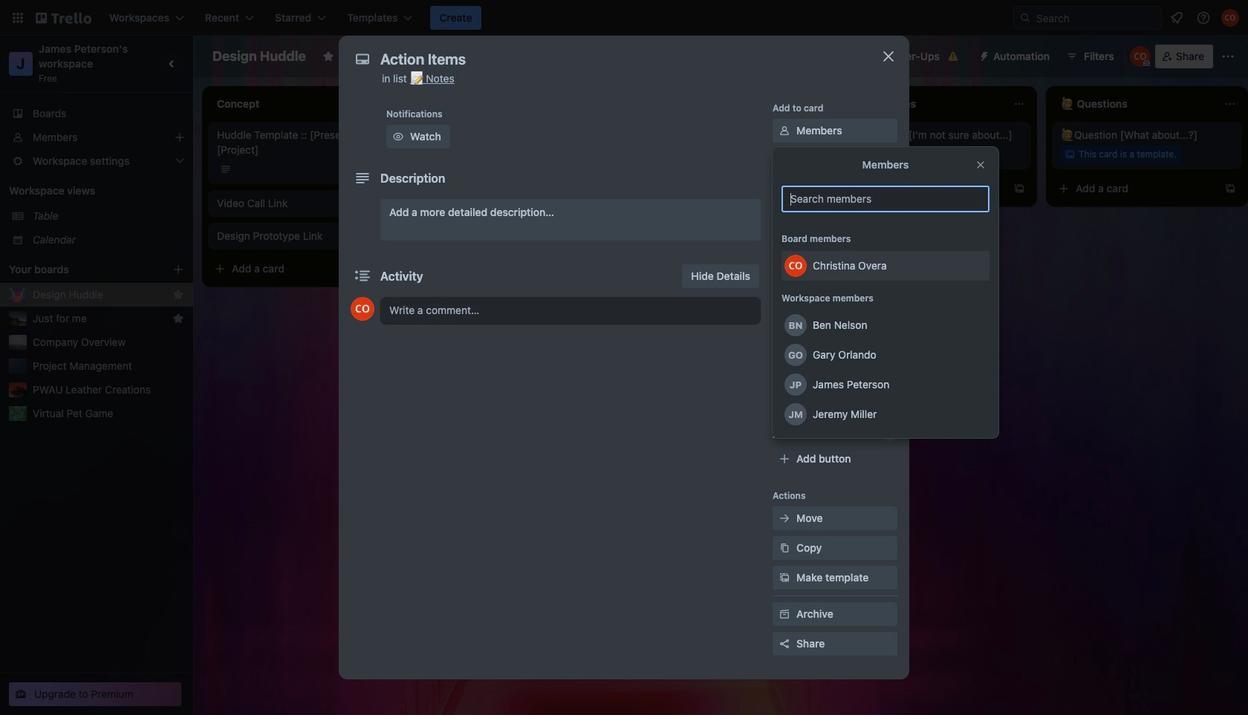 Task type: vqa. For each thing, say whether or not it's contained in the screenshot.
Christina Overa (christinaovera) image
yes



Task type: locate. For each thing, give the bounding box(es) containing it.
ben nelson (bennelson96) image
[[785, 314, 807, 337]]

starred icon image
[[172, 289, 184, 301], [172, 313, 184, 325]]

1 vertical spatial starred icon image
[[172, 313, 184, 325]]

Board name text field
[[205, 45, 314, 68]]

sm image
[[777, 123, 792, 138], [777, 272, 792, 287], [777, 511, 792, 526], [777, 541, 792, 556]]

1 horizontal spatial christina overa (christinaovera) image
[[1130, 46, 1151, 67]]

open information menu image
[[1197, 10, 1211, 25]]

2 horizontal spatial christina overa (christinaovera) image
[[1222, 9, 1240, 27]]

your boards with 6 items element
[[9, 261, 150, 279]]

christina overa (christinaovera) image
[[785, 255, 807, 277]]

0 horizontal spatial christina overa (christinaovera) image
[[351, 297, 375, 321]]

christina overa (christinaovera) image
[[1222, 9, 1240, 27], [1130, 46, 1151, 67], [351, 297, 375, 321]]

add board image
[[172, 264, 184, 276]]

create from template… image
[[803, 183, 815, 195], [1014, 183, 1026, 195], [1225, 183, 1237, 195], [381, 263, 392, 275]]

jeremy miller (jeremymiller198) image
[[785, 404, 807, 426]]

gary orlando (garyorlando) image
[[785, 344, 807, 366]]

Search field
[[1032, 7, 1162, 28]]

Search members text field
[[782, 186, 990, 213]]

close dialog image
[[880, 48, 898, 65]]

2 starred icon image from the top
[[172, 313, 184, 325]]

None text field
[[373, 46, 864, 73]]

sm image
[[973, 45, 994, 65], [391, 129, 406, 144], [777, 571, 792, 586], [777, 607, 792, 622]]

0 vertical spatial starred icon image
[[172, 289, 184, 301]]



Task type: describe. For each thing, give the bounding box(es) containing it.
1 sm image from the top
[[777, 123, 792, 138]]

search image
[[1020, 12, 1032, 24]]

1 vertical spatial christina overa (christinaovera) image
[[1130, 46, 1151, 67]]

star or unstar board image
[[322, 51, 334, 62]]

labels image
[[777, 153, 792, 168]]

Write a comment text field
[[381, 297, 761, 324]]

primary element
[[0, 0, 1249, 36]]

2 sm image from the top
[[777, 272, 792, 287]]

show menu image
[[1221, 49, 1236, 64]]

2 vertical spatial christina overa (christinaovera) image
[[351, 297, 375, 321]]

1 starred icon image from the top
[[172, 289, 184, 301]]

james peterson (jamespeterson93) image
[[785, 374, 807, 396]]

4 sm image from the top
[[777, 541, 792, 556]]

0 notifications image
[[1168, 9, 1186, 27]]

3 sm image from the top
[[777, 511, 792, 526]]

0 vertical spatial christina overa (christinaovera) image
[[1222, 9, 1240, 27]]

create from template… image
[[592, 320, 603, 331]]



